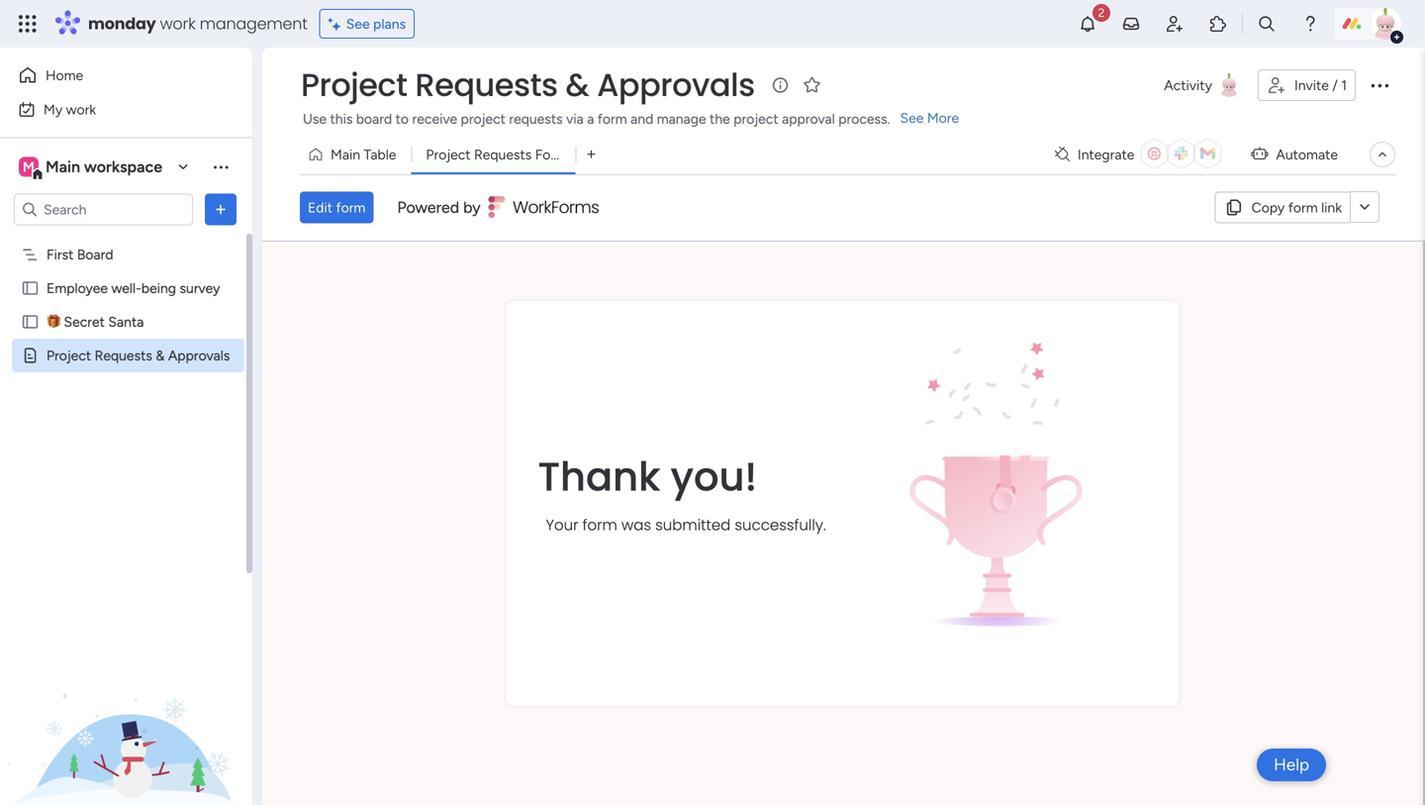 Task type: locate. For each thing, give the bounding box(es) containing it.
monday
[[88, 12, 156, 35]]

1 horizontal spatial work
[[160, 12, 196, 35]]

m
[[23, 158, 35, 175]]

1 project from the left
[[461, 110, 506, 127]]

use
[[303, 110, 327, 127]]

see left the plans
[[346, 15, 370, 32]]

&
[[566, 63, 589, 107], [156, 347, 165, 364]]

form
[[535, 146, 567, 163]]

a
[[587, 110, 594, 127]]

1 horizontal spatial project
[[734, 110, 779, 127]]

activity button
[[1157, 69, 1251, 101]]

requests up requests
[[415, 63, 558, 107]]

project requests & approvals down the santa
[[47, 347, 230, 364]]

dapulse integrations image
[[1056, 147, 1070, 162]]

select product image
[[18, 14, 38, 34]]

1 horizontal spatial see
[[901, 109, 924, 126]]

form right a
[[598, 110, 627, 127]]

work inside button
[[66, 101, 96, 118]]

was
[[622, 514, 652, 536]]

search everything image
[[1258, 14, 1277, 34]]

options image right 1
[[1368, 73, 1392, 97]]

requests
[[415, 63, 558, 107], [474, 146, 532, 163], [95, 347, 152, 364]]

2 image
[[1093, 1, 1111, 23]]

main table button
[[300, 139, 411, 170]]

lottie animation element
[[884, 317, 1110, 640], [0, 605, 253, 805]]

project requests & approvals
[[301, 63, 755, 107], [47, 347, 230, 364]]

1 vertical spatial project requests & approvals
[[47, 347, 230, 364]]

0 horizontal spatial work
[[66, 101, 96, 118]]

edit
[[308, 199, 333, 216]]

1 vertical spatial see
[[901, 109, 924, 126]]

work right monday
[[160, 12, 196, 35]]

main inside button
[[331, 146, 360, 163]]

1 horizontal spatial &
[[566, 63, 589, 107]]

successfully.
[[735, 514, 827, 536]]

0 horizontal spatial project requests & approvals
[[47, 347, 230, 364]]

main for main table
[[331, 146, 360, 163]]

project inside list box
[[47, 347, 91, 364]]

approvals up manage
[[597, 63, 755, 107]]

0 horizontal spatial options image
[[211, 200, 231, 219]]

0 vertical spatial options image
[[1368, 73, 1392, 97]]

0 horizontal spatial lottie animation image
[[0, 605, 253, 805]]

collapse board header image
[[1375, 147, 1391, 162]]

🎁 secret santa
[[47, 313, 144, 330]]

main inside workspace selection element
[[46, 157, 80, 176]]

0 vertical spatial project
[[301, 63, 408, 107]]

Project Requests & Approvals field
[[296, 63, 760, 107]]

0 vertical spatial work
[[160, 12, 196, 35]]

2 vertical spatial project
[[47, 347, 91, 364]]

help image
[[1301, 14, 1321, 34]]

list box
[[0, 234, 253, 640]]

the
[[710, 110, 731, 127]]

requests left form
[[474, 146, 532, 163]]

1 horizontal spatial options image
[[1368, 73, 1392, 97]]

requests down the santa
[[95, 347, 152, 364]]

1 vertical spatial options image
[[211, 200, 231, 219]]

requests
[[509, 110, 563, 127]]

1 vertical spatial requests
[[474, 146, 532, 163]]

2 project from the left
[[734, 110, 779, 127]]

1 vertical spatial &
[[156, 347, 165, 364]]

0 vertical spatial project requests & approvals
[[301, 63, 755, 107]]

home button
[[12, 59, 213, 91]]

0 vertical spatial requests
[[415, 63, 558, 107]]

workspace options image
[[211, 157, 231, 177]]

project requests & approvals up requests
[[301, 63, 755, 107]]

approvals
[[597, 63, 755, 107], [168, 347, 230, 364]]

project down 🎁
[[47, 347, 91, 364]]

powered
[[397, 198, 460, 217]]

management
[[200, 12, 308, 35]]

employee well-being survey
[[47, 280, 220, 297]]

0 horizontal spatial project
[[461, 110, 506, 127]]

manage
[[657, 110, 707, 127]]

requests for project requests form button
[[474, 146, 532, 163]]

edit form button
[[300, 191, 374, 223]]

project
[[301, 63, 408, 107], [426, 146, 471, 163], [47, 347, 91, 364]]

2 vertical spatial requests
[[95, 347, 152, 364]]

form left link
[[1289, 199, 1319, 216]]

1 horizontal spatial lottie animation image
[[884, 317, 1110, 634]]

project up this
[[301, 63, 408, 107]]

requests inside button
[[474, 146, 532, 163]]

invite members image
[[1166, 14, 1185, 34]]

0 vertical spatial see
[[346, 15, 370, 32]]

your
[[546, 514, 579, 536]]

see
[[346, 15, 370, 32], [901, 109, 924, 126]]

1 vertical spatial project
[[426, 146, 471, 163]]

1 horizontal spatial lottie animation element
[[884, 317, 1110, 640]]

santa
[[108, 313, 144, 330]]

workspace
[[84, 157, 162, 176]]

public board image
[[21, 279, 40, 298]]

2 horizontal spatial project
[[426, 146, 471, 163]]

project for project requests & approvals field
[[301, 63, 408, 107]]

0 horizontal spatial see
[[346, 15, 370, 32]]

main table
[[331, 146, 397, 163]]

project inside button
[[426, 146, 471, 163]]

invite / 1
[[1295, 77, 1348, 94]]

see left more
[[901, 109, 924, 126]]

0 horizontal spatial project
[[47, 347, 91, 364]]

0 horizontal spatial main
[[46, 157, 80, 176]]

copy form link button
[[1216, 191, 1351, 223]]

1 horizontal spatial main
[[331, 146, 360, 163]]

activity
[[1165, 77, 1213, 94]]

project down receive
[[426, 146, 471, 163]]

form left was
[[583, 514, 618, 536]]

0 horizontal spatial approvals
[[168, 347, 230, 364]]

project for project requests form button
[[426, 146, 471, 163]]

help
[[1275, 755, 1310, 775]]

autopilot image
[[1252, 141, 1269, 166]]

1 horizontal spatial project
[[301, 63, 408, 107]]

approvals down survey
[[168, 347, 230, 364]]

first board
[[47, 246, 113, 263]]

by
[[463, 198, 481, 217]]

add view image
[[588, 147, 596, 162]]

and
[[631, 110, 654, 127]]

form
[[598, 110, 627, 127], [1289, 199, 1319, 216], [336, 199, 366, 216], [583, 514, 618, 536]]

project
[[461, 110, 506, 127], [734, 110, 779, 127]]

show board description image
[[769, 75, 793, 95]]

options image
[[1368, 73, 1392, 97], [211, 200, 231, 219]]

approvals inside list box
[[168, 347, 230, 364]]

table
[[364, 146, 397, 163]]

& down being
[[156, 347, 165, 364]]

1 horizontal spatial project requests & approvals
[[301, 63, 755, 107]]

work right my
[[66, 101, 96, 118]]

first
[[47, 246, 74, 263]]

project requests & approvals inside list box
[[47, 347, 230, 364]]

option
[[0, 237, 253, 241]]

options image down workspace options image at the left top of the page
[[211, 200, 231, 219]]

home
[[46, 67, 83, 84]]

see inside button
[[346, 15, 370, 32]]

main right "workspace" icon
[[46, 157, 80, 176]]

work
[[160, 12, 196, 35], [66, 101, 96, 118]]

main
[[331, 146, 360, 163], [46, 157, 80, 176]]

project up project requests form button
[[461, 110, 506, 127]]

project requests form button
[[411, 139, 576, 170]]

board
[[356, 110, 392, 127]]

powered by
[[397, 198, 481, 217]]

& up via
[[566, 63, 589, 107]]

lottie animation image
[[884, 317, 1110, 634], [0, 605, 253, 805]]

project right 'the'
[[734, 110, 779, 127]]

via
[[566, 110, 584, 127]]

form inside thank you! your form was submitted successfully.
[[583, 514, 618, 536]]

1 horizontal spatial approvals
[[597, 63, 755, 107]]

1 vertical spatial work
[[66, 101, 96, 118]]

1 vertical spatial approvals
[[168, 347, 230, 364]]

employee
[[47, 280, 108, 297]]

main left the table
[[331, 146, 360, 163]]



Task type: vqa. For each thing, say whether or not it's contained in the screenshot.
left main
yes



Task type: describe. For each thing, give the bounding box(es) containing it.
thank
[[538, 449, 661, 504]]

see plans button
[[320, 9, 415, 39]]

apps image
[[1209, 14, 1229, 34]]

see inside use this board to receive project requests via a form and manage the project approval process. see more
[[901, 109, 924, 126]]

public board image
[[21, 312, 40, 331]]

invite / 1 button
[[1259, 69, 1357, 101]]

main for main workspace
[[46, 157, 80, 176]]

edit form
[[308, 199, 366, 216]]

requests inside list box
[[95, 347, 152, 364]]

receive
[[412, 110, 458, 127]]

0 horizontal spatial lottie animation element
[[0, 605, 253, 805]]

form form
[[262, 241, 1424, 805]]

my
[[44, 101, 63, 118]]

use this board to receive project requests via a form and manage the project approval process. see more
[[303, 109, 960, 127]]

lottie animation element inside the form form
[[884, 317, 1110, 640]]

thank you! your form was submitted successfully.
[[538, 449, 827, 536]]

help button
[[1258, 749, 1327, 781]]

🎁
[[47, 313, 60, 330]]

monday work management
[[88, 12, 308, 35]]

see more link
[[899, 108, 962, 128]]

this
[[330, 110, 353, 127]]

ruby anderson image
[[1370, 8, 1402, 40]]

/
[[1333, 77, 1339, 94]]

form inside use this board to receive project requests via a form and manage the project approval process. see more
[[598, 110, 627, 127]]

requests for project requests & approvals field
[[415, 63, 558, 107]]

copy
[[1252, 199, 1286, 216]]

main workspace
[[46, 157, 162, 176]]

Search in workspace field
[[42, 198, 165, 221]]

form right edit
[[336, 199, 366, 216]]

0 horizontal spatial &
[[156, 347, 165, 364]]

1
[[1342, 77, 1348, 94]]

work for my
[[66, 101, 96, 118]]

you!
[[671, 449, 758, 504]]

board
[[77, 246, 113, 263]]

workforms logo image
[[489, 191, 601, 223]]

workspace image
[[19, 156, 39, 178]]

workspace selection element
[[19, 155, 165, 181]]

my work
[[44, 101, 96, 118]]

to
[[396, 110, 409, 127]]

inbox image
[[1122, 14, 1142, 34]]

invite
[[1295, 77, 1330, 94]]

more
[[928, 109, 960, 126]]

copy form link
[[1252, 199, 1343, 216]]

approval
[[782, 110, 836, 127]]

lottie animation image inside the form form
[[884, 317, 1110, 634]]

list box containing first board
[[0, 234, 253, 640]]

project requests form
[[426, 146, 567, 163]]

process.
[[839, 110, 891, 127]]

being
[[141, 280, 176, 297]]

integrate
[[1078, 146, 1135, 163]]

well-
[[111, 280, 141, 297]]

my work button
[[12, 94, 213, 125]]

0 vertical spatial &
[[566, 63, 589, 107]]

link
[[1322, 199, 1343, 216]]

secret
[[64, 313, 105, 330]]

plans
[[373, 15, 406, 32]]

see plans
[[346, 15, 406, 32]]

submitted
[[656, 514, 731, 536]]

work for monday
[[160, 12, 196, 35]]

add to favorites image
[[803, 75, 823, 95]]

automate
[[1277, 146, 1339, 163]]

0 vertical spatial approvals
[[597, 63, 755, 107]]

notifications image
[[1078, 14, 1098, 34]]

survey
[[180, 280, 220, 297]]



